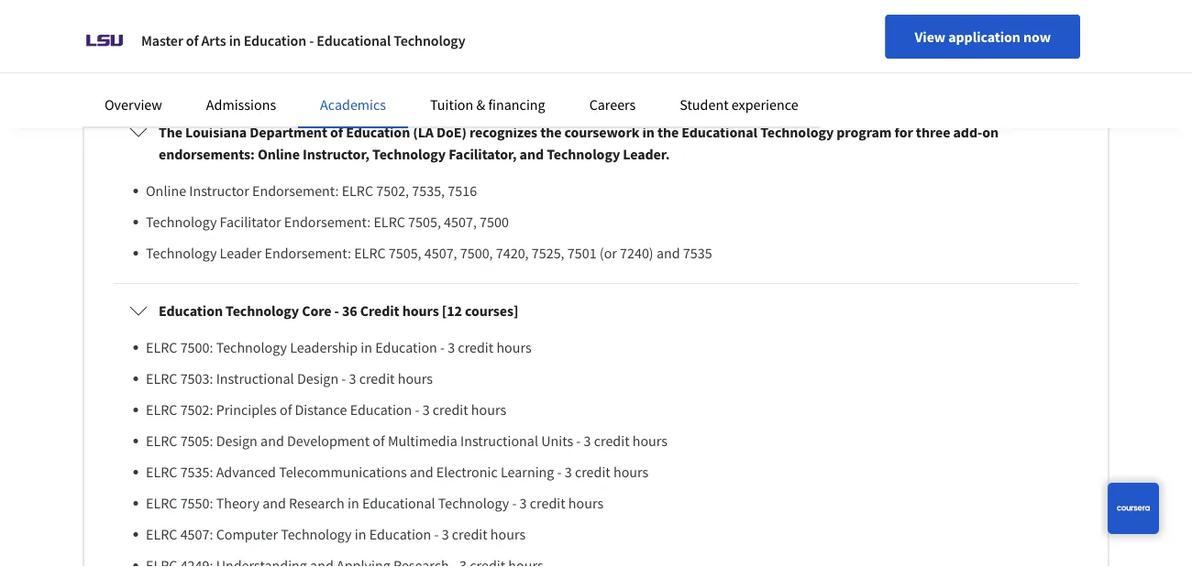 Task type: locate. For each thing, give the bounding box(es) containing it.
elrc inside 'elrc 7502: principles of distance education - 3 credit hours' list item
[[146, 401, 177, 419]]

3 inside "list item"
[[584, 432, 591, 450]]

list item
[[146, 555, 1063, 568]]

credit
[[458, 339, 494, 357], [359, 370, 395, 388], [433, 401, 468, 419], [594, 432, 630, 450], [575, 463, 610, 482], [530, 494, 565, 513], [452, 526, 487, 544]]

and down multimedia
[[410, 463, 433, 482]]

educational for elrc 7550: theory and research in educational technology - 3 credit hours
[[362, 494, 435, 513]]

4507, down 7516
[[444, 213, 477, 231]]

overview link
[[105, 95, 162, 114]]

units
[[541, 432, 573, 450]]

credit down 'elrc 7502: principles of distance education - 3 credit hours' list item
[[594, 432, 630, 450]]

on
[[982, 123, 999, 141]]

endorsement:
[[252, 182, 339, 200], [284, 213, 371, 231], [265, 244, 351, 262]]

design up the advanced
[[216, 432, 258, 450]]

endorsement: down online instructor endorsement: elrc 7502, 7535, 7516
[[284, 213, 371, 231]]

0 vertical spatial endorsement:
[[252, 182, 339, 200]]

instructional up principles
[[216, 370, 294, 388]]

3
[[448, 339, 455, 357], [349, 370, 356, 388], [422, 401, 430, 419], [584, 432, 591, 450], [565, 463, 572, 482], [520, 494, 527, 513], [442, 526, 449, 544]]

online
[[258, 145, 300, 163], [146, 182, 186, 200]]

elrc left '7502,'
[[342, 182, 373, 200]]

1 vertical spatial 7505,
[[389, 244, 421, 262]]

electronic
[[436, 463, 498, 482]]

hours down elrc 7535: advanced telecommunications and electronic learning - 3 credit hours list item
[[568, 494, 603, 513]]

tuition & financing link
[[430, 95, 545, 114]]

in up leader.
[[642, 123, 655, 141]]

4507, left 7500,
[[424, 244, 457, 262]]

1 vertical spatial educational
[[682, 123, 757, 141]]

of up instructor,
[[330, 123, 343, 141]]

0 horizontal spatial design
[[216, 432, 258, 450]]

elrc inside technology facilitator endorsement: elrc 7505, 4507, 7500 list item
[[374, 213, 405, 231]]

7505, for 7500,
[[389, 244, 421, 262]]

endorsement: inside list item
[[252, 182, 339, 200]]

educational inside list item
[[362, 494, 435, 513]]

online down department
[[258, 145, 300, 163]]

education up elrc 7505: design and development of multimedia instructional units - 3 credit hours
[[350, 401, 412, 419]]

7550:
[[180, 494, 213, 513]]

and
[[520, 145, 544, 163], [656, 244, 680, 262], [260, 432, 284, 450], [410, 463, 433, 482], [262, 494, 286, 513]]

0 vertical spatial 4507,
[[444, 213, 477, 231]]

online instructor endorsement: elrc 7502, 7535, 7516 list item
[[146, 180, 1063, 202]]

elrc inside elrc 7505: design and development of multimedia instructional units - 3 credit hours "list item"
[[146, 432, 177, 450]]

development
[[287, 432, 370, 450]]

elrc for advanced
[[146, 463, 177, 482]]

endorsement: inside list item
[[265, 244, 351, 262]]

hours up multimedia
[[398, 370, 433, 388]]

1 horizontal spatial online
[[258, 145, 300, 163]]

4507, inside list item
[[444, 213, 477, 231]]

-
[[309, 31, 314, 50], [334, 302, 339, 320], [440, 339, 445, 357], [341, 370, 346, 388], [415, 401, 419, 419], [576, 432, 581, 450], [557, 463, 562, 482], [512, 494, 517, 513], [434, 526, 439, 544]]

distance
[[295, 401, 347, 419]]

view application now button
[[885, 15, 1080, 59]]

7505,
[[408, 213, 441, 231], [389, 244, 421, 262]]

telecommunications
[[279, 463, 407, 482]]

technology inside list item
[[146, 244, 217, 262]]

1 vertical spatial online
[[146, 182, 186, 200]]

endorsement: down technology facilitator endorsement: elrc 7505, 4507, 7500
[[265, 244, 351, 262]]

program
[[836, 123, 892, 141]]

1 horizontal spatial the
[[657, 123, 679, 141]]

0 vertical spatial instructional
[[216, 370, 294, 388]]

7535
[[683, 244, 712, 262]]

louisiana
[[185, 123, 247, 141]]

design up distance at the bottom of page
[[297, 370, 338, 388]]

hours down 'elrc 7502: principles of distance education - 3 credit hours' list item
[[632, 432, 668, 450]]

0 vertical spatial educational
[[317, 31, 391, 50]]

design
[[297, 370, 338, 388], [216, 432, 258, 450]]

arts
[[201, 31, 226, 50]]

list
[[137, 180, 1063, 264], [137, 337, 1063, 568]]

elrc 4507: computer technology in education - 3 credit hours
[[146, 526, 526, 544]]

7505, inside list item
[[408, 213, 441, 231]]

of inside elrc 7505: design and development of multimedia instructional units - 3 credit hours "list item"
[[373, 432, 385, 450]]

list containing online instructor endorsement: elrc 7502, 7535, 7516
[[137, 180, 1063, 264]]

7505, for 7500
[[408, 213, 441, 231]]

overview
[[105, 95, 162, 114]]

in down 'credit'
[[361, 339, 372, 357]]

3 down [12
[[448, 339, 455, 357]]

learning
[[501, 463, 554, 482]]

2 vertical spatial endorsement:
[[265, 244, 351, 262]]

1 vertical spatial endorsement:
[[284, 213, 371, 231]]

of inside 'elrc 7502: principles of distance education - 3 credit hours' list item
[[280, 401, 292, 419]]

educational for master of arts in education - educational technology
[[317, 31, 391, 50]]

of up elrc 7535: advanced telecommunications and electronic learning - 3 credit hours
[[373, 432, 385, 450]]

of down elrc 7503: instructional design - 3 credit hours
[[280, 401, 292, 419]]

list for the
[[137, 180, 1063, 264]]

elrc left 7550:
[[146, 494, 177, 513]]

2 vertical spatial educational
[[362, 494, 435, 513]]

education down 'credit'
[[375, 339, 437, 357]]

three
[[916, 123, 950, 141]]

2 list from the top
[[137, 337, 1063, 568]]

elrc left 7503:
[[146, 370, 177, 388]]

1 vertical spatial design
[[216, 432, 258, 450]]

hours inside elrc 7500: technology leadership in education - 3 credit hours list item
[[496, 339, 532, 357]]

instructional up learning
[[460, 432, 538, 450]]

4507, inside list item
[[424, 244, 457, 262]]

technology down 'coursework'
[[547, 145, 620, 163]]

elrc inside elrc 7535: advanced telecommunications and electronic learning - 3 credit hours list item
[[146, 463, 177, 482]]

hours down courses]
[[496, 339, 532, 357]]

technology leader endorsement: elrc 7505, 4507, 7500, 7420, 7525, 7501 (or 7240) and 7535 list item
[[146, 242, 1063, 264]]

academics link
[[320, 95, 386, 114]]

hours up elrc 7550: theory and research in educational technology - 3 credit hours list item
[[613, 463, 649, 482]]

elrc down technology facilitator endorsement: elrc 7505, 4507, 7500
[[354, 244, 386, 262]]

admissions
[[206, 95, 276, 114]]

educational down student on the right top of the page
[[682, 123, 757, 141]]

3 right units
[[584, 432, 591, 450]]

credit up multimedia
[[433, 401, 468, 419]]

credit down elrc 7500: technology leadership in education - 3 credit hours
[[359, 370, 395, 388]]

1 vertical spatial 4507,
[[424, 244, 457, 262]]

elrc 7502: principles of distance education - 3 credit hours list item
[[146, 399, 1063, 421]]

7535:
[[180, 463, 213, 482]]

credit inside "list item"
[[594, 432, 630, 450]]

education down academics in the top left of the page
[[346, 123, 410, 141]]

technology down research
[[281, 526, 352, 544]]

1 horizontal spatial instructional
[[460, 432, 538, 450]]

of left arts
[[186, 31, 198, 50]]

louisiana state university logo image
[[83, 18, 127, 62]]

hours
[[402, 302, 439, 320], [496, 339, 532, 357], [398, 370, 433, 388], [471, 401, 506, 419], [632, 432, 668, 450], [613, 463, 649, 482], [568, 494, 603, 513], [490, 526, 526, 544]]

1 vertical spatial list
[[137, 337, 1063, 568]]

elrc for instructional
[[146, 370, 177, 388]]

educational down elrc 7535: advanced telecommunications and electronic learning - 3 credit hours
[[362, 494, 435, 513]]

elrc 7505: design and development of multimedia instructional units - 3 credit hours
[[146, 432, 668, 450]]

hours down learning
[[490, 526, 526, 544]]

7516
[[448, 182, 477, 200]]

technology left core
[[226, 302, 299, 320]]

now
[[1023, 28, 1051, 46]]

education inside the louisiana department of education (la doe) recognizes the coursework in the educational technology program for three add-on endorsements: online instructor, technology facilitator, and technology leader.
[[346, 123, 410, 141]]

of inside the louisiana department of education (la doe) recognizes the coursework in the educational technology program for three add-on endorsements: online instructor, technology facilitator, and technology leader.
[[330, 123, 343, 141]]

elrc left 7500:
[[146, 339, 177, 357]]

leadership
[[290, 339, 358, 357]]

elrc for technology
[[146, 339, 177, 357]]

technology down (la
[[372, 145, 446, 163]]

0 horizontal spatial the
[[540, 123, 562, 141]]

student
[[680, 95, 729, 114]]

credit down courses]
[[458, 339, 494, 357]]

1 horizontal spatial design
[[297, 370, 338, 388]]

7500:
[[180, 339, 213, 357]]

7505, inside list item
[[389, 244, 421, 262]]

the down financing
[[540, 123, 562, 141]]

hours inside elrc 7535: advanced telecommunications and electronic learning - 3 credit hours list item
[[613, 463, 649, 482]]

student experience link
[[680, 95, 798, 114]]

endorsement: inside list item
[[284, 213, 371, 231]]

educational inside the louisiana department of education (la doe) recognizes the coursework in the educational technology program for three add-on endorsements: online instructor, technology facilitator, and technology leader.
[[682, 123, 757, 141]]

educational up academics link
[[317, 31, 391, 50]]

7505:
[[180, 432, 213, 450]]

principles
[[216, 401, 277, 419]]

0 vertical spatial list
[[137, 180, 1063, 264]]

elrc 7550: theory and research in educational technology - 3 credit hours list item
[[146, 493, 1063, 515]]

core
[[302, 302, 331, 320]]

the up leader.
[[657, 123, 679, 141]]

credit
[[360, 302, 399, 320]]

endorsement: for facilitator
[[284, 213, 371, 231]]

the louisiana department of education (la doe) recognizes the coursework in the educational technology program for three add-on endorsements: online instructor, technology facilitator, and technology leader. button
[[115, 107, 1077, 180]]

0 vertical spatial design
[[297, 370, 338, 388]]

7525,
[[532, 244, 564, 262]]

0 vertical spatial online
[[258, 145, 300, 163]]

and inside the louisiana department of education (la doe) recognizes the coursework in the educational technology program for three add-on endorsements: online instructor, technology facilitator, and technology leader.
[[520, 145, 544, 163]]

and left 7535
[[656, 244, 680, 262]]

elrc inside elrc 7503: instructional design - 3 credit hours list item
[[146, 370, 177, 388]]

for
[[894, 123, 913, 141]]

and down principles
[[260, 432, 284, 450]]

financing
[[488, 95, 545, 114]]

hours inside elrc 7550: theory and research in educational technology - 3 credit hours list item
[[568, 494, 603, 513]]

7505, down '7535,'
[[408, 213, 441, 231]]

elrc for computer
[[146, 526, 177, 544]]

elrc down '7502,'
[[374, 213, 405, 231]]

0 horizontal spatial online
[[146, 182, 186, 200]]

elrc left 7505:
[[146, 432, 177, 450]]

instructional
[[216, 370, 294, 388], [460, 432, 538, 450]]

online left the instructor
[[146, 182, 186, 200]]

elrc inside elrc 7500: technology leadership in education - 3 credit hours list item
[[146, 339, 177, 357]]

endorsement: up technology facilitator endorsement: elrc 7505, 4507, 7500
[[252, 182, 339, 200]]

1 the from the left
[[540, 123, 562, 141]]

elrc 7500: technology leadership in education - 3 credit hours
[[146, 339, 532, 357]]

multimedia
[[388, 432, 457, 450]]

0 horizontal spatial instructional
[[216, 370, 294, 388]]

in
[[229, 31, 241, 50], [642, 123, 655, 141], [361, 339, 372, 357], [348, 494, 359, 513], [355, 526, 366, 544]]

elrc 7550: theory and research in educational technology - 3 credit hours
[[146, 494, 603, 513]]

the
[[159, 123, 182, 141]]

elrc inside elrc 4507: computer technology in education - 3 credit hours list item
[[146, 526, 177, 544]]

hours left [12
[[402, 302, 439, 320]]

7535,
[[412, 182, 445, 200]]

education
[[244, 31, 306, 50], [346, 123, 410, 141], [159, 302, 223, 320], [375, 339, 437, 357], [350, 401, 412, 419], [369, 526, 431, 544]]

7505, up 'credit'
[[389, 244, 421, 262]]

elrc left 7502:
[[146, 401, 177, 419]]

hours up electronic
[[471, 401, 506, 419]]

list containing elrc 7500: technology leadership in education - 3 credit hours
[[137, 337, 1063, 568]]

elrc
[[342, 182, 373, 200], [374, 213, 405, 231], [354, 244, 386, 262], [146, 339, 177, 357], [146, 370, 177, 388], [146, 401, 177, 419], [146, 432, 177, 450], [146, 463, 177, 482], [146, 494, 177, 513], [146, 526, 177, 544]]

design inside list item
[[297, 370, 338, 388]]

elrc left 4507:
[[146, 526, 177, 544]]

technology left the leader
[[146, 244, 217, 262]]

elrc 7505: design and development of multimedia instructional units - 3 credit hours list item
[[146, 430, 1063, 452]]

online inside 'online instructor endorsement: elrc 7502, 7535, 7516' list item
[[146, 182, 186, 200]]

leader.
[[623, 145, 670, 163]]

tuition
[[430, 95, 473, 114]]

elrc left 7535:
[[146, 463, 177, 482]]

and down recognizes
[[520, 145, 544, 163]]

instructor,
[[303, 145, 369, 163]]

1 vertical spatial instructional
[[460, 432, 538, 450]]

the
[[540, 123, 562, 141], [657, 123, 679, 141]]

technology up the tuition
[[394, 31, 465, 50]]

1 list from the top
[[137, 180, 1063, 264]]

instructional inside list item
[[216, 370, 294, 388]]

7502,
[[376, 182, 409, 200]]

0 vertical spatial 7505,
[[408, 213, 441, 231]]

elrc inside elrc 7550: theory and research in educational technology - 3 credit hours list item
[[146, 494, 177, 513]]

hours inside elrc 7503: instructional design - 3 credit hours list item
[[398, 370, 433, 388]]

master of arts in education - educational technology
[[141, 31, 465, 50]]

elrc 7503: instructional design - 3 credit hours
[[146, 370, 433, 388]]



Task type: vqa. For each thing, say whether or not it's contained in the screenshot.
7500:
yes



Task type: describe. For each thing, give the bounding box(es) containing it.
curriculum
[[83, 20, 205, 52]]

7500
[[480, 213, 509, 231]]

endorsements:
[[159, 145, 255, 163]]

and inside "list item"
[[260, 432, 284, 450]]

technology down experience
[[760, 123, 834, 141]]

elrc inside 'technology leader endorsement: elrc 7505, 4507, 7500, 7420, 7525, 7501 (or 7240) and 7535' list item
[[354, 244, 386, 262]]

elrc 7502: principles of distance education - 3 credit hours
[[146, 401, 506, 419]]

doe)
[[436, 123, 467, 141]]

instructor
[[189, 182, 249, 200]]

7501
[[567, 244, 597, 262]]

education down elrc 7550: theory and research in educational technology - 3 credit hours
[[369, 526, 431, 544]]

application
[[948, 28, 1020, 46]]

facilitator,
[[449, 145, 517, 163]]

endorsement: for leader
[[265, 244, 351, 262]]

3 up multimedia
[[422, 401, 430, 419]]

elrc for design
[[146, 432, 177, 450]]

&
[[476, 95, 485, 114]]

3 down electronic
[[442, 526, 449, 544]]

in inside the louisiana department of education (la doe) recognizes the coursework in the educational technology program for three add-on endorsements: online instructor, technology facilitator, and technology leader.
[[642, 123, 655, 141]]

7503:
[[180, 370, 213, 388]]

hours inside 'elrc 7502: principles of distance education - 3 credit hours' list item
[[471, 401, 506, 419]]

elrc inside 'online instructor endorsement: elrc 7502, 7535, 7516' list item
[[342, 182, 373, 200]]

education  technology core - 36 credit hours [12 courses] button
[[115, 285, 1077, 337]]

view
[[915, 28, 945, 46]]

elrc 4507: computer technology in education - 3 credit hours list item
[[146, 524, 1063, 546]]

education  technology core - 36 credit hours [12 courses]
[[159, 302, 518, 320]]

and right 'theory'
[[262, 494, 286, 513]]

4507:
[[180, 526, 213, 544]]

elrc for theory
[[146, 494, 177, 513]]

3 down units
[[565, 463, 572, 482]]

hours inside elrc 7505: design and development of multimedia instructional units - 3 credit hours "list item"
[[632, 432, 668, 450]]

academics
[[320, 95, 386, 114]]

technology facilitator endorsement: elrc 7505, 4507, 7500
[[146, 213, 509, 231]]

(or
[[599, 244, 617, 262]]

elrc 7535: advanced telecommunications and electronic learning - 3 credit hours list item
[[146, 461, 1063, 483]]

4507, for 7500,
[[424, 244, 457, 262]]

technology down the instructor
[[146, 213, 217, 231]]

the louisiana department of education (la doe) recognizes the coursework in the educational technology program for three add-on endorsements: online instructor, technology facilitator, and technology leader.
[[159, 123, 999, 163]]

technology down electronic
[[438, 494, 509, 513]]

- inside "list item"
[[576, 432, 581, 450]]

research
[[289, 494, 345, 513]]

36
[[342, 302, 357, 320]]

computer
[[216, 526, 278, 544]]

online instructor endorsement: elrc 7502, 7535, 7516
[[146, 182, 477, 200]]

3 down elrc 7500: technology leadership in education - 3 credit hours
[[349, 370, 356, 388]]

admissions link
[[206, 95, 276, 114]]

endorsement: for instructor
[[252, 182, 339, 200]]

- inside dropdown button
[[334, 302, 339, 320]]

elrc 7500: technology leadership in education - 3 credit hours list item
[[146, 337, 1063, 359]]

careers link
[[589, 95, 636, 114]]

advanced
[[216, 463, 276, 482]]

[12
[[442, 302, 462, 320]]

facilitator
[[220, 213, 281, 231]]

7502:
[[180, 401, 213, 419]]

and inside list item
[[656, 244, 680, 262]]

student experience
[[680, 95, 798, 114]]

(la
[[413, 123, 434, 141]]

technology up elrc 7503: instructional design - 3 credit hours
[[216, 339, 287, 357]]

instructional inside "list item"
[[460, 432, 538, 450]]

courses]
[[465, 302, 518, 320]]

careers
[[589, 95, 636, 114]]

recognizes
[[469, 123, 537, 141]]

online inside the louisiana department of education (la doe) recognizes the coursework in the educational technology program for three add-on endorsements: online instructor, technology facilitator, and technology leader.
[[258, 145, 300, 163]]

hours inside elrc 4507: computer technology in education - 3 credit hours list item
[[490, 526, 526, 544]]

hours inside education  technology core - 36 credit hours [12 courses] dropdown button
[[402, 302, 439, 320]]

in right arts
[[229, 31, 241, 50]]

add-
[[953, 123, 982, 141]]

credit down electronic
[[452, 526, 487, 544]]

education right arts
[[244, 31, 306, 50]]

master
[[141, 31, 183, 50]]

technology leader endorsement: elrc 7505, 4507, 7500, 7420, 7525, 7501 (or 7240) and 7535
[[146, 244, 712, 262]]

credit down learning
[[530, 494, 565, 513]]

leader
[[220, 244, 262, 262]]

theory
[[216, 494, 259, 513]]

2 the from the left
[[657, 123, 679, 141]]

experience
[[731, 95, 798, 114]]

tuition & financing
[[430, 95, 545, 114]]

credit up elrc 7550: theory and research in educational technology - 3 credit hours list item
[[575, 463, 610, 482]]

elrc 7503: instructional design - 3 credit hours list item
[[146, 368, 1063, 390]]

technology facilitator endorsement: elrc 7505, 4507, 7500 list item
[[146, 211, 1063, 233]]

design inside "list item"
[[216, 432, 258, 450]]

department
[[250, 123, 327, 141]]

in down elrc 7550: theory and research in educational technology - 3 credit hours
[[355, 526, 366, 544]]

7240)
[[620, 244, 654, 262]]

7420,
[[496, 244, 529, 262]]

3 down learning
[[520, 494, 527, 513]]

elrc 7535: advanced telecommunications and electronic learning - 3 credit hours
[[146, 463, 649, 482]]

4507, for 7500
[[444, 213, 477, 231]]

elrc for principles
[[146, 401, 177, 419]]

7500,
[[460, 244, 493, 262]]

in down telecommunications
[[348, 494, 359, 513]]

view application now
[[915, 28, 1051, 46]]

education up 7500:
[[159, 302, 223, 320]]

coursework
[[564, 123, 639, 141]]

list for courses]
[[137, 337, 1063, 568]]



